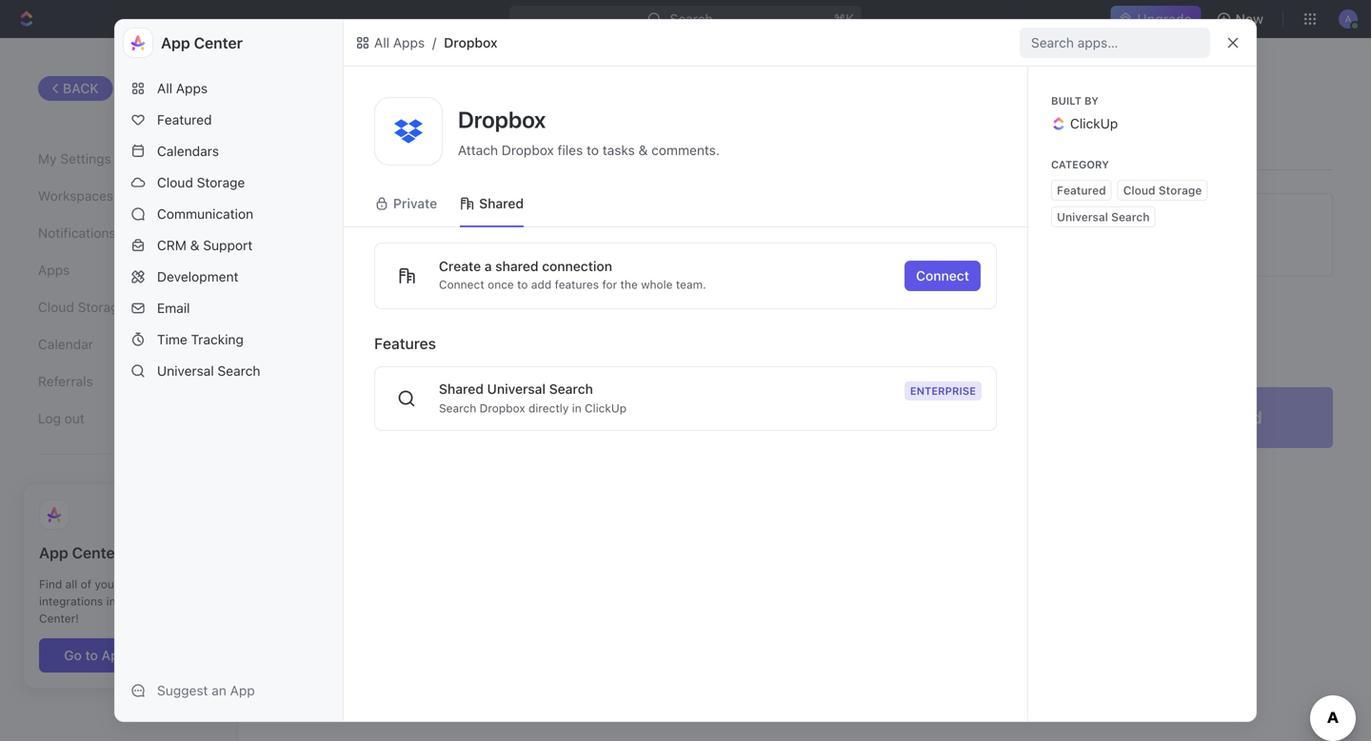 Task type: locate. For each thing, give the bounding box(es) containing it.
shared universal search search dropbox directly in clickup
[[439, 381, 627, 415]]

0 horizontal spatial storage
[[78, 300, 126, 315]]

storage
[[197, 175, 245, 190], [1159, 184, 1202, 197], [78, 300, 126, 315]]

a inside create a shared connection connect once to add features for the whole team.
[[485, 259, 492, 274]]

0 vertical spatial all apps
[[374, 35, 425, 50]]

for left team
[[752, 322, 768, 337]]

time inside personal workspace layout time to collaborate? turn this off to show all features designed for team productivity.
[[386, 322, 414, 337]]

support
[[203, 238, 253, 253]]

of
[[81, 578, 91, 592]]

Team Na﻿me text field
[[343, 125, 1333, 170]]

featured link down category
[[1051, 180, 1112, 201]]

0 horizontal spatial clickup
[[380, 240, 425, 254]]

0 vertical spatial featured link
[[123, 105, 335, 135]]

personal workspace layout time to collaborate? turn this off to show all features designed for team productivity.
[[386, 300, 875, 337]]

1 vertical spatial universal search link
[[123, 356, 335, 387]]

& right tasks
[[639, 142, 648, 158]]

time inside dropbox dialog
[[157, 332, 187, 348]]

1 vertical spatial all
[[157, 80, 172, 96]]

shared inside the shared universal search search dropbox directly in clickup
[[439, 381, 484, 397]]

cloud
[[157, 175, 193, 190], [1123, 184, 1156, 197], [38, 300, 74, 315]]

0 vertical spatial all
[[374, 35, 390, 50]]

private
[[393, 196, 437, 211]]

0 horizontal spatial settings
[[60, 151, 111, 167]]

all for bottom all apps link
[[157, 80, 172, 96]]

0 horizontal spatial cloud
[[38, 300, 74, 315]]

1 horizontal spatial all
[[628, 322, 641, 337]]

0 vertical spatial &
[[639, 142, 648, 158]]

universal up directly
[[487, 381, 546, 397]]

find
[[39, 578, 62, 592]]

time tracking
[[157, 332, 244, 348]]

apps up calendars
[[176, 80, 208, 96]]

1 horizontal spatial for
[[752, 322, 768, 337]]

your
[[456, 240, 482, 254], [95, 578, 118, 592]]

1 vertical spatial features
[[645, 322, 692, 337]]

clickup down the by
[[1070, 116, 1118, 131]]

1 vertical spatial settings
[[60, 151, 111, 167]]

center!
[[39, 613, 79, 626]]

off
[[560, 322, 576, 337]]

a inside white label skin clickup with your brand colors, logo, and a custom url.
[[621, 240, 628, 254]]

skin
[[352, 240, 377, 254]]

all left of
[[65, 578, 77, 592]]

white
[[352, 216, 396, 235]]

features inside personal workspace layout time to collaborate? turn this off to show all features designed for team productivity.
[[645, 322, 692, 337]]

universal search down category
[[1057, 210, 1150, 224]]

to right files at the top
[[587, 142, 599, 158]]

0 horizontal spatial a
[[485, 259, 492, 274]]

1 horizontal spatial &
[[639, 142, 648, 158]]

in left "our"
[[106, 595, 116, 609]]

0 horizontal spatial center
[[72, 544, 121, 563]]

shared link
[[460, 181, 524, 227]]

an
[[212, 683, 226, 699]]

1 horizontal spatial clickup
[[585, 402, 627, 415]]

0 vertical spatial settings
[[381, 74, 455, 98]]

universal
[[1057, 210, 1108, 224], [157, 363, 214, 379], [487, 381, 546, 397]]

2 vertical spatial universal
[[487, 381, 546, 397]]

2 vertical spatial workspace
[[330, 408, 416, 428]]

0 horizontal spatial cloud storage
[[38, 300, 126, 315]]

settings for my settings
[[60, 151, 111, 167]]

a left custom
[[621, 240, 628, 254]]

settings
[[381, 74, 455, 98], [60, 151, 111, 167]]

to inside button
[[85, 648, 98, 664]]

workspace down the l_lxf image
[[276, 74, 376, 98]]

2 horizontal spatial cloud
[[1123, 184, 1156, 197]]

log out link
[[38, 403, 199, 435]]

& right crm
[[190, 238, 200, 253]]

1 horizontal spatial universal search
[[1057, 210, 1150, 224]]

2 horizontal spatial storage
[[1159, 184, 1202, 197]]

communication
[[157, 206, 253, 222]]

features
[[374, 335, 436, 353]]

1 horizontal spatial all
[[374, 35, 390, 50]]

settings for workspace settings
[[381, 74, 455, 98]]

workspace inside button
[[330, 408, 416, 428]]

back link
[[38, 76, 113, 101]]

features down connection
[[555, 278, 599, 291]]

your inside find all of your apps and integrations in our new app center!
[[95, 578, 118, 592]]

all
[[374, 35, 390, 50], [157, 80, 172, 96]]

enterprise
[[910, 385, 976, 398]]

settings right my
[[60, 151, 111, 167]]

1 horizontal spatial time
[[386, 322, 414, 337]]

0 vertical spatial universal
[[1057, 210, 1108, 224]]

0 horizontal spatial app center
[[39, 544, 121, 563]]

app center
[[161, 34, 243, 52], [39, 544, 121, 563]]

0 horizontal spatial apps
[[38, 263, 70, 278]]

and
[[596, 240, 618, 254], [151, 578, 171, 592]]

shared for shared universal search search dropbox directly in clickup
[[439, 381, 484, 397]]

1 horizontal spatial featured link
[[1051, 180, 1112, 201]]

suggest an app button
[[123, 676, 335, 707]]

universal inside the shared universal search search dropbox directly in clickup
[[487, 381, 546, 397]]

0 horizontal spatial &
[[190, 238, 200, 253]]

universal search down time tracking
[[157, 363, 260, 379]]

and up new
[[151, 578, 171, 592]]

calendars link
[[123, 136, 335, 167]]

0 vertical spatial a
[[621, 240, 628, 254]]

our
[[119, 595, 137, 609]]

universal down time tracking
[[157, 363, 214, 379]]

1 horizontal spatial in
[[572, 402, 582, 415]]

suggest an app
[[157, 683, 255, 699]]

0 vertical spatial and
[[596, 240, 618, 254]]

0 vertical spatial all
[[628, 322, 641, 337]]

1 horizontal spatial center
[[130, 648, 173, 664]]

apps down notifications
[[38, 263, 70, 278]]

1 vertical spatial and
[[151, 578, 171, 592]]

1 horizontal spatial universal search link
[[1051, 207, 1156, 228]]

0 vertical spatial universal search link
[[1051, 207, 1156, 228]]

1 vertical spatial app center
[[39, 544, 121, 563]]

2 vertical spatial center
[[130, 648, 173, 664]]

1 horizontal spatial app center
[[161, 34, 243, 52]]

& inside the dropbox attach dropbox files to tasks & comments.
[[639, 142, 648, 158]]

1 horizontal spatial connect
[[916, 268, 969, 284]]

1 vertical spatial workspace
[[451, 300, 530, 319]]

1 horizontal spatial all apps link
[[351, 31, 429, 54]]

1 vertical spatial apps
[[176, 80, 208, 96]]

0 horizontal spatial all
[[65, 578, 77, 592]]

all apps left /
[[374, 35, 425, 50]]

0 vertical spatial in
[[572, 402, 582, 415]]

featured up calendars
[[157, 112, 212, 128]]

all
[[628, 322, 641, 337], [65, 578, 77, 592]]

and right logo, at the top
[[596, 240, 618, 254]]

0 vertical spatial app center
[[161, 34, 243, 52]]

all for the top all apps link
[[374, 35, 390, 50]]

settings down /
[[381, 74, 455, 98]]

1 vertical spatial universal search
[[157, 363, 260, 379]]

search
[[1111, 210, 1150, 224], [218, 363, 260, 379], [549, 381, 593, 397], [439, 402, 476, 415]]

all inside find all of your apps and integrations in our new app center!
[[65, 578, 77, 592]]

to left the add
[[517, 278, 528, 291]]

1 vertical spatial shared
[[439, 381, 484, 397]]

1 vertical spatial a
[[485, 259, 492, 274]]

in right directly
[[572, 402, 582, 415]]

productivity.
[[804, 322, 875, 337]]

a up once
[[485, 259, 492, 274]]

workspace inside personal workspace layout time to collaborate? turn this off to show all features designed for team productivity.
[[451, 300, 530, 319]]

0 vertical spatial features
[[555, 278, 599, 291]]

0 vertical spatial for
[[602, 278, 617, 291]]

0 vertical spatial center
[[194, 34, 243, 52]]

1 vertical spatial all apps
[[157, 80, 208, 96]]

for
[[602, 278, 617, 291], [752, 322, 768, 337]]

create a shared connection connect once to add features for the whole team.
[[439, 259, 706, 291]]

in inside find all of your apps and integrations in our new app center!
[[106, 595, 116, 609]]

0 horizontal spatial time
[[157, 332, 187, 348]]

1 vertical spatial all
[[65, 578, 77, 592]]

2 horizontal spatial universal
[[1057, 210, 1108, 224]]

1 vertical spatial clickup
[[380, 240, 425, 254]]

0 horizontal spatial in
[[106, 595, 116, 609]]

all up calendars
[[157, 80, 172, 96]]

all apps link left /
[[351, 31, 429, 54]]

1 horizontal spatial your
[[456, 240, 482, 254]]

workspace down once
[[451, 300, 530, 319]]

all apps up calendars
[[157, 80, 208, 96]]

0 horizontal spatial connect
[[439, 278, 484, 291]]

features
[[555, 278, 599, 291], [645, 322, 692, 337]]

2 vertical spatial clickup
[[585, 402, 627, 415]]

dropbox left directly
[[480, 402, 525, 415]]

1 vertical spatial featured
[[1057, 184, 1106, 197]]

universal down category
[[1057, 210, 1108, 224]]

universal search
[[1057, 210, 1150, 224], [157, 363, 260, 379]]

1 horizontal spatial featured
[[1057, 184, 1106, 197]]

workspace right delete
[[330, 408, 416, 428]]

0 vertical spatial shared
[[479, 196, 524, 211]]

turn
[[507, 322, 533, 337]]

cloud storage
[[157, 175, 245, 190], [1123, 184, 1202, 197], [38, 300, 126, 315]]

universal search link down time tracking link
[[123, 356, 335, 387]]

for inside create a shared connection connect once to add features for the whole team.
[[602, 278, 617, 291]]

show
[[595, 322, 625, 337]]

my settings link
[[38, 143, 199, 175]]

url.
[[677, 240, 705, 254]]

0 horizontal spatial universal search
[[157, 363, 260, 379]]

tasks
[[603, 142, 635, 158]]

2 horizontal spatial clickup
[[1070, 116, 1118, 131]]

universal search link down category
[[1051, 207, 1156, 228]]

and inside find all of your apps and integrations in our new app center!
[[151, 578, 171, 592]]

workspace for personal workspace layout time to collaborate? turn this off to show all features designed for team productivity.
[[451, 300, 530, 319]]

1 horizontal spatial features
[[645, 322, 692, 337]]

clickup down 'label'
[[380, 240, 425, 254]]

all apps link up calendars link
[[123, 73, 335, 104]]

workspace for delete workspace
[[330, 408, 416, 428]]

to inside create a shared connection connect once to add features for the whole team.
[[517, 278, 528, 291]]

to
[[587, 142, 599, 158], [517, 278, 528, 291], [417, 322, 429, 337], [580, 322, 591, 337], [85, 648, 98, 664]]

files
[[558, 142, 583, 158]]

your up the create
[[456, 240, 482, 254]]

all apps link
[[351, 31, 429, 54], [123, 73, 335, 104]]

app
[[161, 34, 190, 52], [39, 544, 68, 563], [165, 595, 187, 609], [101, 648, 127, 664], [230, 683, 255, 699]]

1 horizontal spatial a
[[621, 240, 628, 254]]

apps
[[393, 35, 425, 50], [176, 80, 208, 96], [38, 263, 70, 278]]

&
[[639, 142, 648, 158], [190, 238, 200, 253]]

center inside dropbox dialog
[[194, 34, 243, 52]]

1 vertical spatial in
[[106, 595, 116, 609]]

category
[[1051, 159, 1109, 171]]

search...
[[670, 11, 724, 27]]

time
[[386, 322, 414, 337], [157, 332, 187, 348]]

notifications link
[[38, 217, 199, 250]]

0 horizontal spatial all
[[157, 80, 172, 96]]

referrals
[[38, 374, 93, 390]]

features down whole at the left top of page
[[645, 322, 692, 337]]

1 horizontal spatial and
[[596, 240, 618, 254]]

clickup right directly
[[585, 402, 627, 415]]

crm & support
[[157, 238, 253, 253]]

apps left /
[[393, 35, 425, 50]]

⌘k
[[834, 11, 854, 27]]

0 vertical spatial workspace
[[276, 74, 376, 98]]

workspace
[[276, 74, 376, 98], [451, 300, 530, 319], [330, 408, 416, 428]]

white label skin clickup with your brand colors, logo, and a custom url.
[[352, 216, 705, 254]]

0 horizontal spatial your
[[95, 578, 118, 592]]

to right go
[[85, 648, 98, 664]]

comments.
[[652, 142, 720, 158]]

to inside the dropbox attach dropbox files to tasks & comments.
[[587, 142, 599, 158]]

1 vertical spatial &
[[190, 238, 200, 253]]

0 horizontal spatial all apps link
[[123, 73, 335, 104]]

1 vertical spatial center
[[72, 544, 121, 563]]

time down personal
[[386, 322, 414, 337]]

0 vertical spatial featured
[[157, 112, 212, 128]]

connection
[[542, 259, 612, 274]]

for left the
[[602, 278, 617, 291]]

shared down collaborate?
[[439, 381, 484, 397]]

0 horizontal spatial and
[[151, 578, 171, 592]]

all inside personal workspace layout time to collaborate? turn this off to show all features designed for team productivity.
[[628, 322, 641, 337]]

featured link up calendars link
[[123, 105, 335, 135]]

attach
[[458, 142, 498, 158]]

clickup
[[1070, 116, 1118, 131], [380, 240, 425, 254], [585, 402, 627, 415]]

delete
[[276, 408, 326, 428]]

all right the l_lxf image
[[374, 35, 390, 50]]

your right of
[[95, 578, 118, 592]]

new
[[1236, 11, 1264, 27]]

time down email
[[157, 332, 187, 348]]

crm & support link
[[123, 230, 335, 261]]

1 horizontal spatial settings
[[381, 74, 455, 98]]

2 horizontal spatial center
[[194, 34, 243, 52]]

2 vertical spatial apps
[[38, 263, 70, 278]]

featured down category
[[1057, 184, 1106, 197]]

1 vertical spatial your
[[95, 578, 118, 592]]

shared right ppddk image
[[479, 196, 524, 211]]

all right the 'show'
[[628, 322, 641, 337]]



Task type: describe. For each thing, give the bounding box(es) containing it.
ppddk image
[[460, 196, 475, 211]]

upgrade link
[[1111, 6, 1201, 32]]

add
[[531, 278, 552, 291]]

the
[[620, 278, 638, 291]]

dropbox right /
[[444, 35, 498, 50]]

time tracking link
[[123, 325, 335, 355]]

clickup inside the shared universal search search dropbox directly in clickup
[[585, 402, 627, 415]]

designed
[[695, 322, 748, 337]]

new button
[[1209, 4, 1275, 34]]

apps
[[122, 578, 148, 592]]

dropbox left files at the top
[[502, 142, 554, 158]]

apps inside 'link'
[[38, 263, 70, 278]]

crm
[[157, 238, 187, 253]]

delete workspace
[[276, 408, 416, 428]]

dropbox inside the shared universal search search dropbox directly in clickup
[[480, 402, 525, 415]]

app inside suggest an app button
[[230, 683, 255, 699]]

enterprise link
[[905, 382, 982, 401]]

once
[[488, 278, 514, 291]]

1 vertical spatial universal
[[157, 363, 214, 379]]

team.
[[676, 278, 706, 291]]

by
[[1085, 95, 1099, 107]]

to right off at the left of the page
[[580, 322, 591, 337]]

email link
[[123, 293, 335, 324]]

built by
[[1051, 95, 1099, 107]]

back
[[63, 80, 99, 96]]

workspaces
[[38, 188, 113, 204]]

notifications
[[38, 225, 116, 241]]

0 horizontal spatial featured link
[[123, 105, 335, 135]]

0 vertical spatial apps
[[393, 35, 425, 50]]

dropbox dialog
[[114, 19, 1257, 723]]

l_lxf image
[[355, 35, 370, 50]]

my settings
[[38, 151, 111, 167]]

integrations
[[39, 595, 103, 609]]

0 vertical spatial all apps link
[[351, 31, 429, 54]]

workspaces link
[[38, 180, 199, 213]]

/
[[432, 35, 436, 50]]

development link
[[123, 262, 335, 292]]

tracking
[[191, 332, 244, 348]]

collaborate?
[[432, 322, 503, 337]]

saved button
[[1143, 388, 1333, 449]]

connect inside "button"
[[916, 268, 969, 284]]

saved
[[1213, 408, 1262, 428]]

1 horizontal spatial cloud storage
[[157, 175, 245, 190]]

0 horizontal spatial all apps
[[157, 80, 208, 96]]

0 vertical spatial universal search
[[1057, 210, 1150, 224]]

and inside white label skin clickup with your brand colors, logo, and a custom url.
[[596, 240, 618, 254]]

dropbox attach dropbox files to tasks & comments.
[[458, 106, 720, 158]]

1 horizontal spatial apps
[[176, 80, 208, 96]]

whole
[[641, 278, 673, 291]]

log
[[38, 411, 61, 427]]

ppddk image
[[374, 196, 389, 211]]

your inside white label skin clickup with your brand colors, logo, and a custom url.
[[456, 240, 482, 254]]

go to app center
[[64, 648, 173, 664]]

clickup inside white label skin clickup with your brand colors, logo, and a custom url.
[[380, 240, 425, 254]]

Search apps… field
[[1031, 31, 1203, 54]]

1 horizontal spatial cloud
[[157, 175, 193, 190]]

communication link
[[123, 199, 335, 230]]

new
[[140, 595, 162, 609]]

go
[[64, 648, 82, 664]]

email
[[157, 300, 190, 316]]

for inside personal workspace layout time to collaborate? turn this off to show all features designed for team productivity.
[[752, 322, 768, 337]]

apps link
[[38, 254, 199, 287]]

app center inside dropbox dialog
[[161, 34, 243, 52]]

create
[[439, 259, 481, 274]]

my
[[38, 151, 57, 167]]

app inside find all of your apps and integrations in our new app center!
[[165, 595, 187, 609]]

colors,
[[522, 240, 561, 254]]

delete workspace button
[[276, 397, 416, 439]]

go to app center button
[[39, 639, 198, 673]]

find all of your apps and integrations in our new app center!
[[39, 578, 187, 626]]

features inside create a shared connection connect once to add features for the whole team.
[[555, 278, 599, 291]]

directly
[[529, 402, 569, 415]]

1 horizontal spatial storage
[[197, 175, 245, 190]]

calendars
[[157, 143, 219, 159]]

label
[[400, 216, 435, 235]]

0 horizontal spatial featured
[[157, 112, 212, 128]]

to down personal
[[417, 322, 429, 337]]

referrals link
[[38, 366, 199, 398]]

with
[[429, 240, 453, 254]]

private link
[[374, 181, 437, 227]]

0 horizontal spatial universal search link
[[123, 356, 335, 387]]

0 vertical spatial clickup
[[1070, 116, 1118, 131]]

log out
[[38, 411, 85, 427]]

personal
[[386, 300, 447, 319]]

calendar link
[[38, 329, 199, 361]]

this
[[536, 322, 557, 337]]

1 horizontal spatial all apps
[[374, 35, 425, 50]]

center inside button
[[130, 648, 173, 664]]

logo,
[[564, 240, 593, 254]]

out
[[65, 411, 85, 427]]

upgrade
[[1137, 11, 1192, 27]]

brand
[[485, 240, 519, 254]]

shared
[[495, 259, 539, 274]]

built
[[1051, 95, 1082, 107]]

2 horizontal spatial cloud storage
[[1123, 184, 1202, 197]]

dropbox up attach
[[458, 106, 546, 133]]

connect button
[[905, 261, 981, 291]]

development
[[157, 269, 239, 285]]

custom
[[631, 240, 674, 254]]

calendar
[[38, 337, 93, 353]]

connect inside create a shared connection connect once to add features for the whole team.
[[439, 278, 484, 291]]

shared for shared
[[479, 196, 524, 211]]

1 vertical spatial featured link
[[1051, 180, 1112, 201]]

team
[[771, 322, 800, 337]]

1 vertical spatial all apps link
[[123, 73, 335, 104]]

app inside go to app center button
[[101, 648, 127, 664]]

in inside the shared universal search search dropbox directly in clickup
[[572, 402, 582, 415]]



Task type: vqa. For each thing, say whether or not it's contained in the screenshot.
the top the "Map"
no



